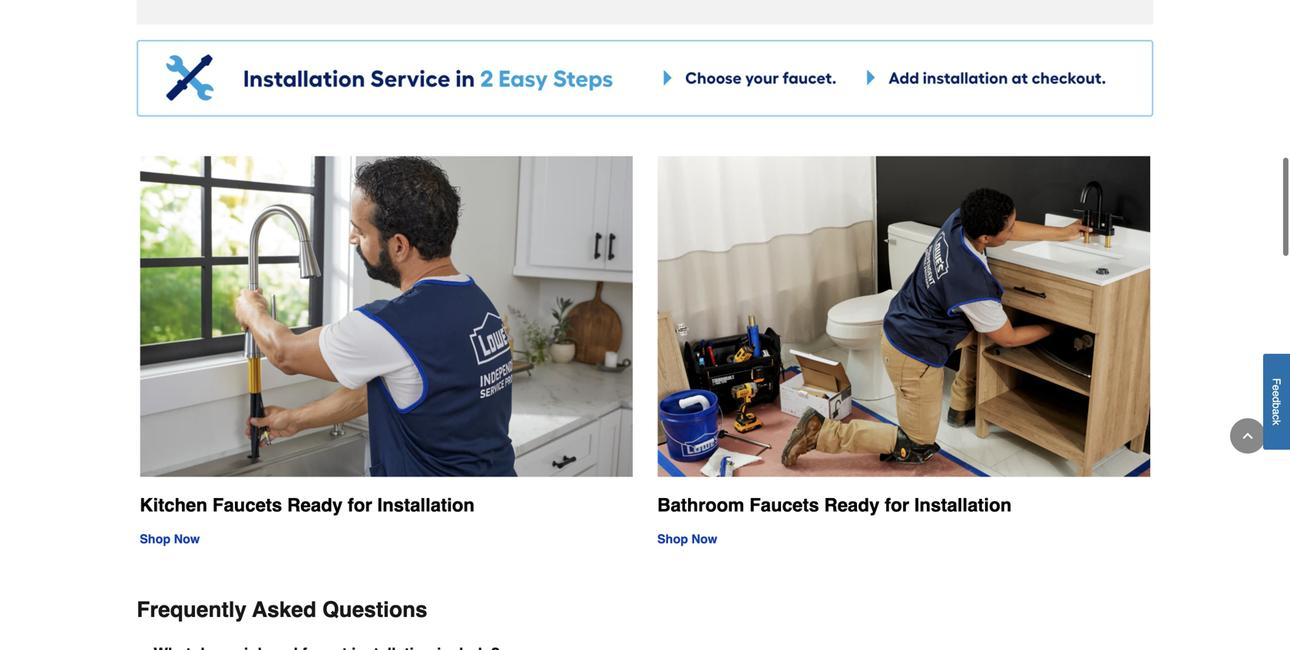 Task type: vqa. For each thing, say whether or not it's contained in the screenshot.
Patio within "heading"
no



Task type: locate. For each thing, give the bounding box(es) containing it.
0 horizontal spatial shop now
[[140, 532, 200, 546]]

now for kitchen
[[174, 532, 200, 546]]

shop down bathroom
[[658, 532, 688, 546]]

e up b
[[1271, 391, 1283, 397]]

1 shop from the left
[[140, 532, 171, 546]]

0 horizontal spatial shop now link
[[140, 532, 200, 546]]

now down bathroom
[[692, 532, 718, 546]]

scroll to top element
[[1231, 419, 1266, 454]]

shop now link down bathroom
[[658, 532, 718, 546]]

2 shop now link from the left
[[658, 532, 718, 546]]

1 faucets from the left
[[213, 495, 282, 516]]

2 faucets from the left
[[750, 495, 819, 516]]

shop down kitchen
[[140, 532, 171, 546]]

0 horizontal spatial installation
[[378, 495, 475, 516]]

installation for bathroom faucets ready for installation
[[915, 495, 1012, 516]]

1 for from the left
[[348, 495, 372, 516]]

bathroom faucets ready for installation
[[658, 495, 1012, 516]]

0 horizontal spatial faucets
[[213, 495, 282, 516]]

shop now down kitchen
[[140, 532, 200, 546]]

1 horizontal spatial shop now
[[658, 532, 718, 546]]

now down kitchen
[[174, 532, 200, 546]]

shop
[[140, 532, 171, 546], [658, 532, 688, 546]]

1 horizontal spatial shop
[[658, 532, 688, 546]]

a person in a blue lowe's vest installing a black faucet on a wood bathroom vanity with a white top. image
[[658, 157, 1151, 478]]

now for bathroom
[[692, 532, 718, 546]]

0 horizontal spatial for
[[348, 495, 372, 516]]

frequently asked questions
[[137, 598, 428, 622]]

1 installation from the left
[[378, 495, 475, 516]]

1 horizontal spatial ready
[[825, 495, 880, 516]]

a
[[1271, 409, 1283, 415]]

1 shop now link from the left
[[140, 532, 200, 546]]

now
[[174, 532, 200, 546], [692, 532, 718, 546]]

shop for kitchen
[[140, 532, 171, 546]]

2 for from the left
[[885, 495, 910, 516]]

shop now link
[[140, 532, 200, 546], [658, 532, 718, 546]]

bathroom
[[658, 495, 745, 516]]

faucets
[[213, 495, 282, 516], [750, 495, 819, 516]]

f e e d b a c k
[[1271, 379, 1283, 426]]

2 shop from the left
[[658, 532, 688, 546]]

1 horizontal spatial now
[[692, 532, 718, 546]]

1 horizontal spatial faucets
[[750, 495, 819, 516]]

installation
[[378, 495, 475, 516], [915, 495, 1012, 516]]

2 installation from the left
[[915, 495, 1012, 516]]

shop now
[[140, 532, 200, 546], [658, 532, 718, 546]]

ready for bathroom
[[825, 495, 880, 516]]

1 now from the left
[[174, 532, 200, 546]]

faucets for kitchen
[[213, 495, 282, 516]]

e up d on the right bottom
[[1271, 385, 1283, 391]]

2 shop now from the left
[[658, 532, 718, 546]]

1 horizontal spatial shop now link
[[658, 532, 718, 546]]

kitchen faucets ready for installation
[[140, 495, 475, 516]]

f e e d b a c k button
[[1264, 354, 1291, 450]]

for for bathroom faucets ready for installation
[[885, 495, 910, 516]]

ready
[[287, 495, 343, 516], [825, 495, 880, 516]]

1 horizontal spatial for
[[885, 495, 910, 516]]

0 horizontal spatial ready
[[287, 495, 343, 516]]

1 ready from the left
[[287, 495, 343, 516]]

for
[[348, 495, 372, 516], [885, 495, 910, 516]]

e
[[1271, 385, 1283, 391], [1271, 391, 1283, 397]]

1 e from the top
[[1271, 385, 1283, 391]]

0 horizontal spatial shop
[[140, 532, 171, 546]]

1 shop now from the left
[[140, 532, 200, 546]]

2 ready from the left
[[825, 495, 880, 516]]

0 horizontal spatial now
[[174, 532, 200, 546]]

faucets for bathroom
[[750, 495, 819, 516]]

2 now from the left
[[692, 532, 718, 546]]

1 horizontal spatial installation
[[915, 495, 1012, 516]]

shop now link down kitchen
[[140, 532, 200, 546]]

shop now down bathroom
[[658, 532, 718, 546]]



Task type: describe. For each thing, give the bounding box(es) containing it.
shop now link for bathroom faucets ready for installation
[[658, 532, 718, 546]]

frequently
[[137, 598, 247, 622]]

shop for bathroom
[[658, 532, 688, 546]]

shop now for kitchen
[[140, 532, 200, 546]]

a man in a blue lowe's vest installing a pull-down kitchen faucet on a sink in a white kitchen. image
[[140, 157, 633, 478]]

k
[[1271, 421, 1283, 426]]

f
[[1271, 379, 1283, 385]]

b
[[1271, 403, 1283, 409]]

for for kitchen faucets ready for installation
[[348, 495, 372, 516]]

installation service in 2 easy steps. choose your faucet. add installation at checkout. image
[[137, 40, 1154, 117]]

shop now for bathroom
[[658, 532, 718, 546]]

ready for kitchen
[[287, 495, 343, 516]]

2 e from the top
[[1271, 391, 1283, 397]]

questions
[[322, 598, 428, 622]]

kitchen
[[140, 495, 207, 516]]

d
[[1271, 397, 1283, 403]]

c
[[1271, 415, 1283, 421]]

installation for kitchen faucets ready for installation
[[378, 495, 475, 516]]

chevron up image
[[1241, 429, 1256, 444]]

shop now link for kitchen faucets ready for installation
[[140, 532, 200, 546]]

asked
[[252, 598, 316, 622]]



